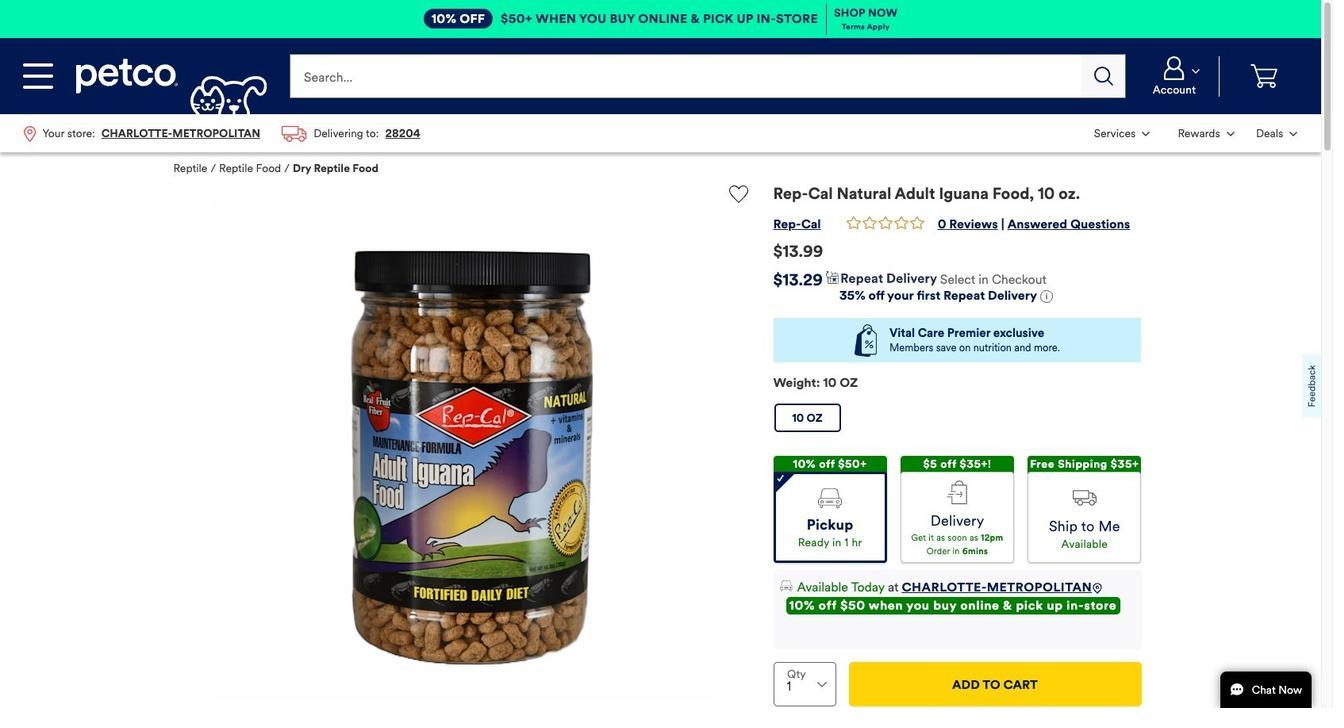 Task type: vqa. For each thing, say whether or not it's contained in the screenshot.
repeat delivery logo
yes



Task type: locate. For each thing, give the bounding box(es) containing it.
1 list from the left
[[13, 114, 431, 153]]

list
[[13, 114, 431, 153], [1084, 114, 1309, 153]]

1 horizontal spatial list
[[1084, 114, 1309, 153]]

option group
[[773, 456, 1142, 564]]

delivery-method-Pickup-Available radio
[[773, 472, 887, 564]]

delivery-method-Ship to Me-Available radio
[[1028, 472, 1142, 564]]

0 horizontal spatial list
[[13, 114, 431, 153]]

get text from wcs image
[[1041, 291, 1053, 303]]



Task type: describe. For each thing, give the bounding box(es) containing it.
variation-10 OZ radio
[[774, 404, 841, 433]]

repeat delivery logo image
[[826, 272, 937, 286]]

delivery-method-Delivery-Available radio
[[901, 472, 1014, 564]]

Search search field
[[290, 54, 1082, 98]]

rep-cal natural adult iguana food, 10 oz. - carousel image #1 image
[[212, 198, 716, 703]]

search image
[[1094, 67, 1113, 86]]

2 list from the left
[[1084, 114, 1309, 153]]



